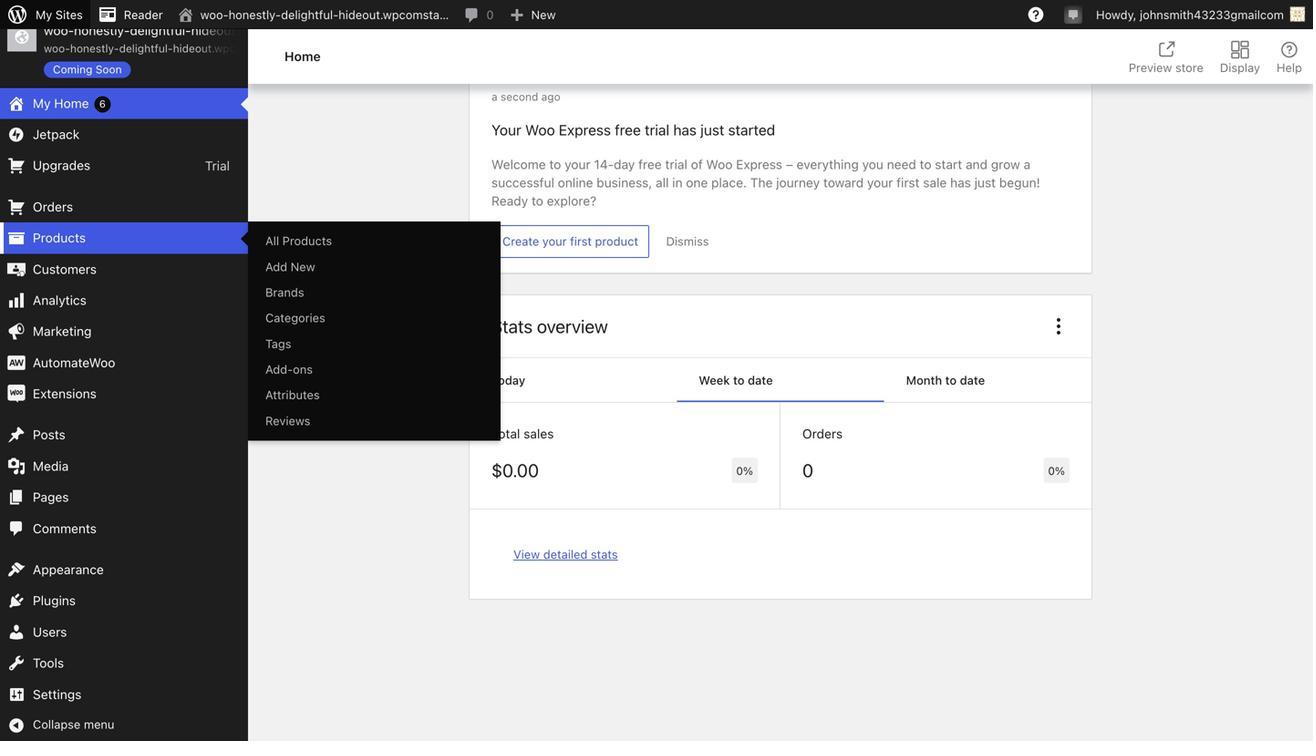 Task type: locate. For each thing, give the bounding box(es) containing it.
extensions
[[33, 386, 97, 402]]

just
[[701, 122, 725, 139], [975, 175, 996, 190]]

date inside "button"
[[961, 373, 986, 387]]

0 link
[[457, 0, 501, 29]]

total
[[492, 426, 520, 441]]

first
[[897, 175, 920, 190], [570, 235, 592, 248]]

1 vertical spatial express
[[737, 157, 783, 172]]

trial inside 'welcome to your 14-day free trial of woo express – everything you need to start and grow a successful online business, all in one place. the journey toward your first sale has just begun! ready to explore?'
[[666, 157, 688, 172]]

1 vertical spatial just
[[975, 175, 996, 190]]

trial
[[205, 158, 230, 173]]

my inside my sites link
[[36, 8, 52, 21]]

stats
[[591, 548, 618, 561]]

woo
[[526, 122, 555, 139], [707, 157, 733, 172]]

a inside 'welcome to your 14-day free trial of woo express – everything you need to start and grow a successful online business, all in one place. the journey toward your first sale has just begun! ready to explore?'
[[1024, 157, 1031, 172]]

1 horizontal spatial first
[[897, 175, 920, 190]]

your
[[565, 157, 591, 172], [868, 175, 894, 190], [543, 235, 567, 248]]

date right 'month'
[[961, 373, 986, 387]]

plugins link
[[0, 586, 248, 617]]

hideout.wpcomstaging.com down woo-honestly-delightful-hideout.wpcomsta… link
[[173, 42, 315, 55]]

just down and
[[975, 175, 996, 190]]

0 vertical spatial woo
[[526, 122, 555, 139]]

plugins
[[33, 594, 76, 609]]

1 vertical spatial hideout.wpcomstaging.com
[[173, 42, 315, 55]]

first left product
[[570, 235, 592, 248]]

woo- up coming
[[44, 42, 70, 55]]

new down the all products
[[291, 260, 315, 274]]

0 horizontal spatial home
[[54, 96, 89, 111]]

1 horizontal spatial express
[[737, 157, 783, 172]]

1 vertical spatial woo-
[[44, 23, 74, 38]]

1 horizontal spatial has
[[951, 175, 972, 190]]

choose which values to display image
[[1048, 316, 1070, 337]]

soon
[[96, 63, 122, 76]]

honestly- up the woo-honestly-delightful-hideout.wpcomstaging.com woo-honestly-delightful-hideout.wpcomstaging.com coming soon
[[229, 8, 281, 21]]

inbox
[[492, 29, 535, 51]]

0%
[[737, 465, 754, 477], [1049, 465, 1066, 477]]

orders down week to date button
[[803, 426, 843, 441]]

woo up place.
[[707, 157, 733, 172]]

to right week
[[734, 373, 745, 387]]

new
[[532, 8, 556, 21], [291, 260, 315, 274]]

woo-honestly-delightful-hideout.wpcomsta…
[[200, 8, 449, 21]]

new inside toolbar navigation
[[532, 8, 556, 21]]

week to date button
[[677, 358, 885, 402]]

store
[[1176, 61, 1204, 74]]

1 vertical spatial trial
[[666, 157, 688, 172]]

your down you
[[868, 175, 894, 190]]

all products link
[[253, 228, 501, 254]]

0 vertical spatial hideout.wpcomstaging.com
[[191, 23, 354, 38]]

to for welcome to your 14-day free trial of woo express – everything you need to start and grow a successful online business, all in one place. the journey toward your first sale has just begun! ready to explore?
[[550, 157, 562, 172]]

0 horizontal spatial tab list
[[470, 358, 1092, 403]]

0 vertical spatial free
[[615, 122, 641, 139]]

0 vertical spatial express
[[559, 122, 611, 139]]

0 horizontal spatial products
[[33, 230, 86, 246]]

reviews
[[266, 414, 311, 428]]

0 horizontal spatial woo
[[526, 122, 555, 139]]

first inside 'welcome to your 14-day free trial of woo express – everything you need to start and grow a successful online business, all in one place. the journey toward your first sale has just begun! ready to explore?'
[[897, 175, 920, 190]]

sale
[[924, 175, 947, 190]]

2 0% from the left
[[1049, 465, 1066, 477]]

0 horizontal spatial just
[[701, 122, 725, 139]]

1 vertical spatial a
[[1024, 157, 1031, 172]]

woo-
[[200, 8, 229, 21], [44, 23, 74, 38], [44, 42, 70, 55]]

1 vertical spatial woo
[[707, 157, 733, 172]]

0 horizontal spatial a
[[492, 90, 498, 103]]

my for sites
[[36, 8, 52, 21]]

detailed
[[544, 548, 588, 561]]

free up the all
[[639, 157, 662, 172]]

help button
[[1267, 29, 1314, 84]]

your right create
[[543, 235, 567, 248]]

0 horizontal spatial date
[[748, 373, 773, 387]]

to up sale
[[920, 157, 932, 172]]

customers link
[[0, 254, 248, 285]]

1 horizontal spatial a
[[1024, 157, 1031, 172]]

1 vertical spatial free
[[639, 157, 662, 172]]

tab list
[[1119, 29, 1314, 84], [470, 358, 1092, 403]]

0 vertical spatial delightful-
[[281, 8, 339, 21]]

has down the start
[[951, 175, 972, 190]]

view detailed stats link
[[499, 532, 633, 578]]

total sales
[[492, 426, 554, 441]]

to up online
[[550, 157, 562, 172]]

add new link
[[253, 254, 501, 280]]

tools link
[[0, 648, 248, 680]]

tools
[[33, 656, 64, 671]]

honestly- for hideout.wpcomsta…
[[229, 8, 281, 21]]

woo inside 'welcome to your 14-day free trial of woo express – everything you need to start and grow a successful online business, all in one place. the journey toward your first sale has just begun! ready to explore?'
[[707, 157, 733, 172]]

1 horizontal spatial 0
[[803, 460, 814, 481]]

honestly- inside toolbar navigation
[[229, 8, 281, 21]]

0
[[487, 8, 494, 21], [803, 460, 814, 481]]

0 vertical spatial honestly-
[[229, 8, 281, 21]]

1 vertical spatial new
[[291, 260, 315, 274]]

2 date from the left
[[961, 373, 986, 387]]

0 vertical spatial woo-
[[200, 8, 229, 21]]

0% for 0
[[1049, 465, 1066, 477]]

products up "add new"
[[283, 234, 332, 248]]

date inside button
[[748, 373, 773, 387]]

a left 'second'
[[492, 90, 498, 103]]

first down the need
[[897, 175, 920, 190]]

1 vertical spatial 0
[[803, 460, 814, 481]]

just up of
[[701, 122, 725, 139]]

media
[[33, 459, 69, 474]]

0 vertical spatial home
[[285, 49, 321, 64]]

create
[[503, 235, 540, 248]]

month to date button
[[885, 358, 1092, 402]]

business,
[[597, 175, 653, 190]]

0 vertical spatial new
[[532, 8, 556, 21]]

brands link
[[253, 280, 501, 305]]

0 vertical spatial tab list
[[1119, 29, 1314, 84]]

0 horizontal spatial 0
[[487, 8, 494, 21]]

1 horizontal spatial tab list
[[1119, 29, 1314, 84]]

a
[[492, 90, 498, 103], [1024, 157, 1031, 172]]

woo- inside toolbar navigation
[[200, 8, 229, 21]]

honestly- down sites
[[74, 23, 130, 38]]

1 date from the left
[[748, 373, 773, 387]]

1 vertical spatial tab list
[[470, 358, 1092, 403]]

appearance link
[[0, 555, 248, 586]]

delightful-
[[281, 8, 339, 21], [130, 23, 191, 38], [119, 42, 173, 55]]

6
[[99, 98, 106, 110]]

2 vertical spatial delightful-
[[119, 42, 173, 55]]

1 horizontal spatial home
[[285, 49, 321, 64]]

1 vertical spatial your
[[868, 175, 894, 190]]

express up the on the top of page
[[737, 157, 783, 172]]

date for month to date
[[961, 373, 986, 387]]

0 vertical spatial has
[[674, 122, 697, 139]]

has up of
[[674, 122, 697, 139]]

appearance
[[33, 563, 104, 578]]

1 horizontal spatial date
[[961, 373, 986, 387]]

trial up the all
[[645, 122, 670, 139]]

1 vertical spatial honestly-
[[74, 23, 130, 38]]

1 horizontal spatial 0%
[[1049, 465, 1066, 477]]

howdy, johnsmith43233gmailcom
[[1097, 8, 1285, 21]]

free
[[615, 122, 641, 139], [639, 157, 662, 172]]

0 horizontal spatial orders
[[33, 199, 73, 214]]

to inside "button"
[[946, 373, 957, 387]]

honestly- up soon
[[70, 42, 119, 55]]

my for home
[[33, 96, 51, 111]]

attributes link
[[253, 383, 501, 408]]

1 0% from the left
[[737, 465, 754, 477]]

1 vertical spatial delightful-
[[130, 23, 191, 38]]

new up inbox on the top of the page
[[532, 8, 556, 21]]

date for week to date
[[748, 373, 773, 387]]

to down successful
[[532, 194, 544, 209]]

comments link
[[0, 514, 248, 545]]

date right week
[[748, 373, 773, 387]]

second
[[501, 90, 539, 103]]

my left sites
[[36, 8, 52, 21]]

hideout.wpcomstaging.com
[[191, 23, 354, 38], [173, 42, 315, 55]]

1 horizontal spatial woo
[[707, 157, 733, 172]]

free inside 'welcome to your 14-day free trial of woo express – everything you need to start and grow a successful online business, all in one place. the journey toward your first sale has just begun! ready to explore?'
[[639, 157, 662, 172]]

home left 6
[[54, 96, 89, 111]]

settings link
[[0, 680, 248, 711]]

0 vertical spatial my
[[36, 8, 52, 21]]

express
[[559, 122, 611, 139], [737, 157, 783, 172]]

preview store
[[1130, 61, 1204, 74]]

trial up the in
[[666, 157, 688, 172]]

delightful- inside toolbar navigation
[[281, 8, 339, 21]]

my
[[36, 8, 52, 21], [33, 96, 51, 111]]

reviews link
[[253, 408, 501, 434]]

0 horizontal spatial new
[[291, 260, 315, 274]]

home down woo-honestly-delightful-hideout.wpcomsta… link
[[285, 49, 321, 64]]

express up 14-
[[559, 122, 611, 139]]

0 vertical spatial 0
[[487, 8, 494, 21]]

automatewoo
[[33, 355, 115, 370]]

1 vertical spatial orders
[[803, 426, 843, 441]]

hideout.wpcomstaging.com down woo-honestly-delightful-hideout.wpcomsta…
[[191, 23, 354, 38]]

orders down upgrades
[[33, 199, 73, 214]]

products up customers
[[33, 230, 86, 246]]

overview
[[537, 316, 608, 337]]

upgrades
[[33, 158, 91, 173]]

woo- down my sites
[[44, 23, 74, 38]]

1 vertical spatial my
[[33, 96, 51, 111]]

woo- for hideout.wpcomstaging.com
[[44, 23, 74, 38]]

your up online
[[565, 157, 591, 172]]

free up day
[[615, 122, 641, 139]]

0 horizontal spatial 0%
[[737, 465, 754, 477]]

my up jetpack on the left top of the page
[[33, 96, 51, 111]]

woo right your
[[526, 122, 555, 139]]

1 vertical spatial first
[[570, 235, 592, 248]]

1 horizontal spatial just
[[975, 175, 996, 190]]

0 vertical spatial just
[[701, 122, 725, 139]]

tags
[[266, 337, 292, 351]]

my home 6
[[33, 96, 106, 111]]

add-ons
[[266, 363, 313, 376]]

woo- up the woo-honestly-delightful-hideout.wpcomstaging.com woo-honestly-delightful-hideout.wpcomstaging.com coming soon
[[200, 8, 229, 21]]

pages
[[33, 490, 69, 505]]

0 horizontal spatial express
[[559, 122, 611, 139]]

to right 'month'
[[946, 373, 957, 387]]

0 vertical spatial orders
[[33, 199, 73, 214]]

a up begun! in the right of the page
[[1024, 157, 1031, 172]]

1 vertical spatial has
[[951, 175, 972, 190]]

stats overview
[[492, 316, 608, 337]]

1 horizontal spatial new
[[532, 8, 556, 21]]

howdy,
[[1097, 8, 1137, 21]]

sales
[[524, 426, 554, 441]]

0 vertical spatial first
[[897, 175, 920, 190]]

view detailed stats
[[514, 548, 618, 561]]

to inside button
[[734, 373, 745, 387]]



Task type: describe. For each thing, give the bounding box(es) containing it.
2 vertical spatial your
[[543, 235, 567, 248]]

attributes
[[266, 388, 320, 402]]

pages link
[[0, 482, 248, 514]]

new inside "link"
[[291, 260, 315, 274]]

1 vertical spatial home
[[54, 96, 89, 111]]

need
[[888, 157, 917, 172]]

reader
[[124, 8, 163, 21]]

tags link
[[253, 331, 501, 357]]

view
[[514, 548, 540, 561]]

settings
[[33, 687, 82, 702]]

of
[[691, 157, 703, 172]]

all
[[266, 234, 279, 248]]

dismiss
[[667, 235, 709, 248]]

my sites
[[36, 8, 83, 21]]

started
[[729, 122, 776, 139]]

woo-honestly-delightful-hideout.wpcomsta… link
[[170, 0, 457, 29]]

marketing link
[[0, 316, 248, 348]]

place.
[[712, 175, 747, 190]]

all
[[656, 175, 669, 190]]

welcome to your 14-day free trial of woo express – everything you need to start and grow a successful online business, all in one place. the journey toward your first sale has just begun! ready to explore?
[[492, 157, 1041, 209]]

add-
[[266, 363, 293, 376]]

reader link
[[90, 0, 170, 29]]

your woo express free trial has just started link
[[492, 119, 776, 141]]

express inside 'welcome to your 14-day free trial of woo express – everything you need to start and grow a successful online business, all in one place. the journey toward your first sale has just begun! ready to explore?'
[[737, 157, 783, 172]]

add
[[266, 260, 288, 274]]

preview
[[1130, 61, 1173, 74]]

menu
[[84, 718, 114, 732]]

posts link
[[0, 420, 248, 451]]

sites
[[56, 8, 83, 21]]

products link
[[0, 223, 248, 254]]

woo- for hideout.wpcomsta…
[[200, 8, 229, 21]]

1 horizontal spatial products
[[283, 234, 332, 248]]

marketing
[[33, 324, 92, 339]]

tab list containing preview store
[[1119, 29, 1314, 84]]

journey
[[777, 175, 820, 190]]

all products
[[266, 234, 332, 248]]

media link
[[0, 451, 248, 482]]

collapse
[[33, 718, 81, 732]]

successful
[[492, 175, 555, 190]]

14-
[[594, 157, 614, 172]]

analytics link
[[0, 285, 248, 316]]

notification image
[[1067, 6, 1081, 21]]

0 vertical spatial trial
[[645, 122, 670, 139]]

just inside 'welcome to your 14-day free trial of woo express – everything you need to start and grow a successful online business, all in one place. the journey toward your first sale has just begun! ready to explore?'
[[975, 175, 996, 190]]

month to date
[[907, 373, 986, 387]]

brands
[[266, 286, 304, 299]]

jetpack
[[33, 127, 80, 142]]

and
[[966, 157, 988, 172]]

in
[[673, 175, 683, 190]]

product
[[595, 235, 639, 248]]

extensions link
[[0, 379, 248, 410]]

the
[[751, 175, 773, 190]]

stats
[[492, 316, 533, 337]]

display button
[[1215, 29, 1267, 84]]

one
[[686, 175, 708, 190]]

0 inside 0 link
[[487, 8, 494, 21]]

to for month to date
[[946, 373, 957, 387]]

display
[[1221, 61, 1261, 74]]

dismiss button
[[656, 225, 720, 258]]

0 vertical spatial your
[[565, 157, 591, 172]]

create your first product link
[[492, 225, 650, 258]]

grow
[[992, 157, 1021, 172]]

everything
[[797, 157, 859, 172]]

day
[[614, 157, 635, 172]]

help
[[1277, 61, 1303, 74]]

2 vertical spatial woo-
[[44, 42, 70, 55]]

–
[[786, 157, 794, 172]]

ready
[[492, 194, 528, 209]]

tab list containing today
[[470, 358, 1092, 403]]

categories link
[[253, 305, 501, 331]]

jetpack link
[[0, 119, 248, 150]]

welcome
[[492, 157, 546, 172]]

users link
[[0, 617, 248, 648]]

a second ago
[[492, 90, 561, 103]]

johnsmith43233gmailcom
[[1141, 8, 1285, 21]]

analytics
[[33, 293, 87, 308]]

collapse menu button
[[0, 711, 248, 742]]

to for week to date
[[734, 373, 745, 387]]

customers
[[33, 262, 97, 277]]

my sites link
[[0, 0, 90, 29]]

comments
[[33, 521, 97, 536]]

toolbar navigation
[[0, 0, 1314, 33]]

orders link
[[0, 192, 248, 223]]

add-ons link
[[253, 357, 501, 383]]

categories
[[266, 311, 326, 325]]

0 horizontal spatial first
[[570, 235, 592, 248]]

posts
[[33, 428, 65, 443]]

has inside 'welcome to your 14-day free trial of woo express – everything you need to start and grow a successful online business, all in one place. the journey toward your first sale has just begun! ready to explore?'
[[951, 175, 972, 190]]

1 horizontal spatial orders
[[803, 426, 843, 441]]

2 vertical spatial honestly-
[[70, 42, 119, 55]]

month
[[907, 373, 943, 387]]

hideout.wpcomsta…
[[339, 8, 449, 21]]

week to date
[[699, 373, 773, 387]]

honestly- for hideout.wpcomstaging.com
[[74, 23, 130, 38]]

week
[[699, 373, 730, 387]]

0 horizontal spatial has
[[674, 122, 697, 139]]

ago
[[542, 90, 561, 103]]

preview store button
[[1119, 29, 1215, 84]]

0 vertical spatial a
[[492, 90, 498, 103]]

0% for $0.00
[[737, 465, 754, 477]]

users
[[33, 625, 67, 640]]

delightful- for hideout.wpcomstaging.com
[[130, 23, 191, 38]]

delightful- for hideout.wpcomsta…
[[281, 8, 339, 21]]

just inside your woo express free trial has just started link
[[701, 122, 725, 139]]

toward
[[824, 175, 864, 190]]

your
[[492, 122, 522, 139]]

ons
[[293, 363, 313, 376]]



Task type: vqa. For each thing, say whether or not it's contained in the screenshot.
Collapse menu at bottom left
yes



